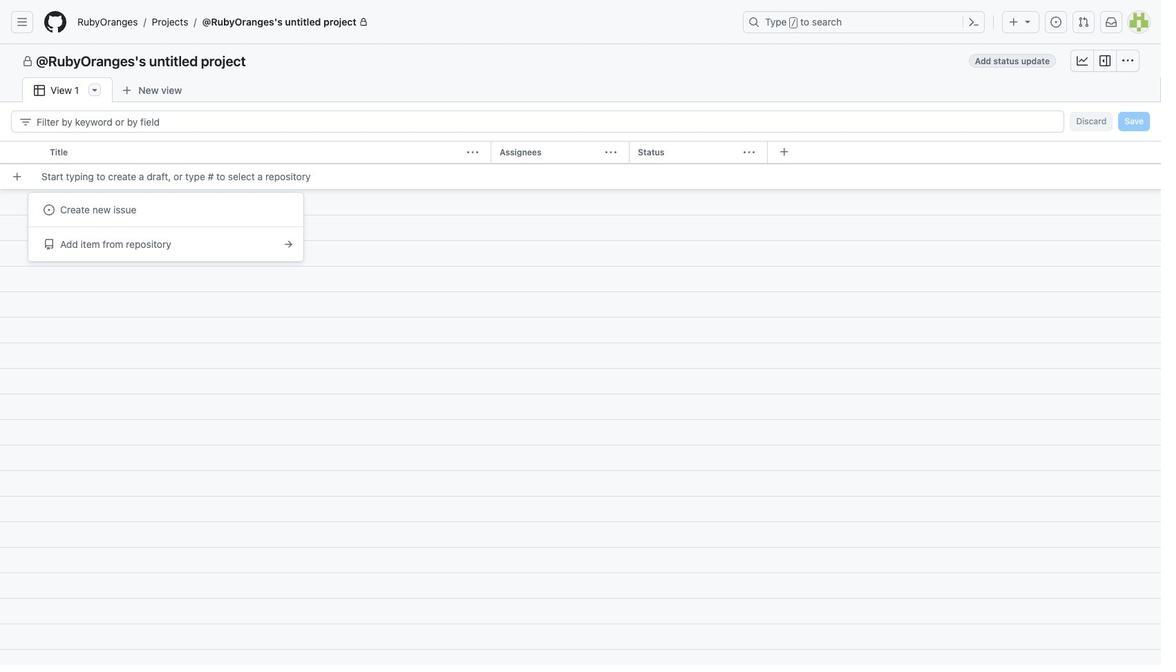 Task type: vqa. For each thing, say whether or not it's contained in the screenshot.
the Website "field"
no



Task type: locate. For each thing, give the bounding box(es) containing it.
command palette image
[[969, 17, 980, 28]]

row down assignees column options image
[[6, 164, 1162, 189]]

grid
[[0, 141, 1162, 666]]

list
[[72, 11, 735, 33]]

add field image
[[779, 147, 790, 158]]

column header
[[41, 141, 496, 165], [491, 141, 635, 165], [629, 141, 773, 165]]

tab list
[[22, 77, 213, 103]]

sc 9kayk9 0 image
[[1100, 55, 1111, 66], [22, 56, 33, 67], [20, 116, 31, 128], [44, 205, 55, 216], [283, 239, 294, 250], [44, 239, 55, 250]]

lock image
[[359, 18, 368, 26]]

create new item or add existing item image
[[12, 171, 23, 182]]

title column options image
[[467, 147, 478, 158]]

plus image
[[1009, 17, 1020, 28]]

0 horizontal spatial sc 9kayk9 0 image
[[34, 85, 45, 96]]

homepage image
[[44, 11, 66, 33]]

3 column header from the left
[[629, 141, 773, 165]]

git pull request image
[[1079, 17, 1090, 28]]

triangle down image
[[1023, 16, 1034, 27]]

tab panel
[[0, 102, 1162, 666]]

Filter by keyword or by field field
[[37, 111, 1053, 132]]

sc 9kayk9 0 image
[[1077, 55, 1088, 66], [1123, 55, 1134, 66], [34, 85, 45, 96]]

Start typing to create a draft, or type hashtag to select a repository text field
[[28, 164, 1162, 189]]

cell
[[0, 141, 41, 165]]

sc 9kayk9 0 image inside view filters region
[[20, 116, 31, 128]]

row
[[0, 141, 1162, 165], [6, 164, 1162, 189]]



Task type: describe. For each thing, give the bounding box(es) containing it.
1 horizontal spatial sc 9kayk9 0 image
[[1077, 55, 1088, 66]]

1 column header from the left
[[41, 141, 496, 165]]

notifications image
[[1106, 17, 1117, 28]]

2 column header from the left
[[491, 141, 635, 165]]

status column options image
[[744, 147, 755, 158]]

view filters region
[[11, 111, 1150, 133]]

2 horizontal spatial sc 9kayk9 0 image
[[1123, 55, 1134, 66]]

issue opened image
[[1051, 17, 1062, 28]]

project navigation
[[0, 44, 1162, 77]]

assignees column options image
[[606, 147, 617, 158]]

view options for view 1 image
[[89, 84, 100, 95]]

discovery suggestions list box
[[28, 192, 304, 263]]

row down view filters region
[[0, 141, 1162, 165]]



